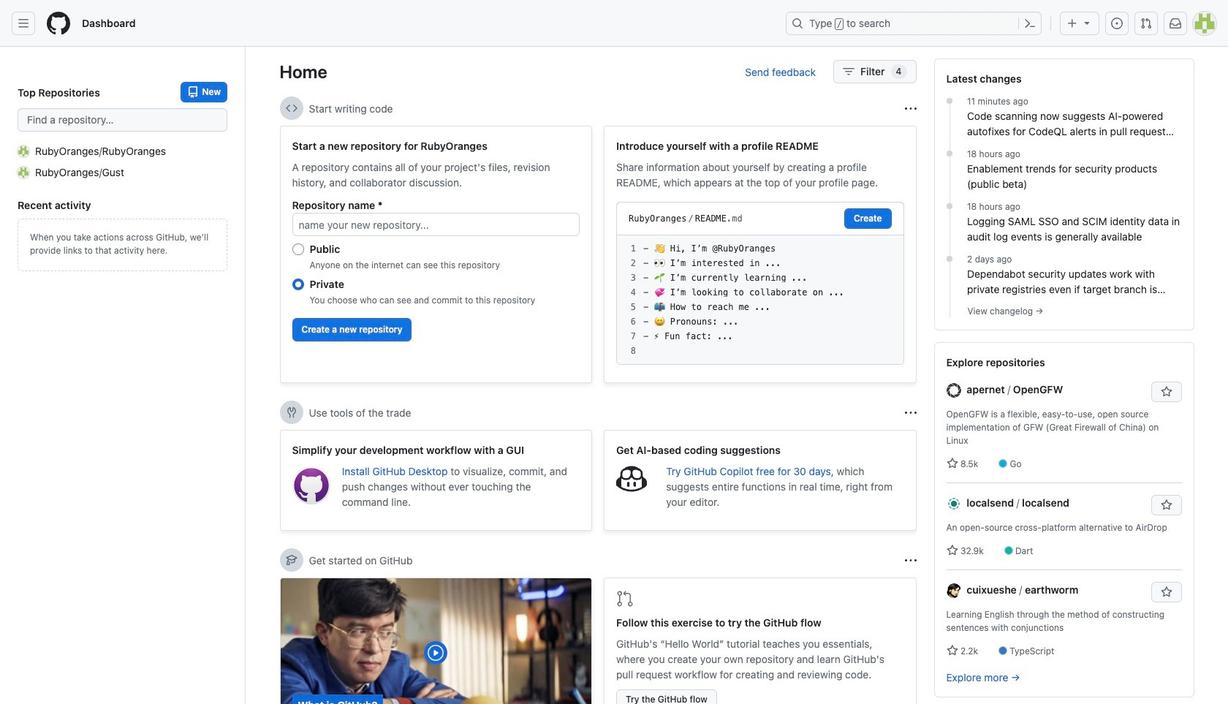 Task type: locate. For each thing, give the bounding box(es) containing it.
2 star this repository image from the top
[[1161, 500, 1173, 511]]

get ai-based coding suggestions element
[[604, 430, 917, 531]]

1 star this repository image from the top
[[1161, 386, 1173, 398]]

2 star image from the top
[[947, 545, 959, 557]]

why am i seeing this? image
[[905, 407, 917, 419], [905, 555, 917, 566]]

start a new repository element
[[280, 126, 592, 383]]

explore element
[[934, 59, 1195, 704]]

1 vertical spatial star image
[[947, 545, 959, 557]]

2 dot fill image from the top
[[944, 148, 956, 159]]

1 why am i seeing this? image from the top
[[905, 407, 917, 419]]

command palette image
[[1025, 18, 1036, 29]]

play image
[[427, 644, 445, 662]]

star image for @apernet profile icon
[[947, 458, 959, 470]]

filter image
[[843, 66, 855, 78]]

explore repositories navigation
[[934, 342, 1195, 698]]

0 vertical spatial star this repository image
[[1161, 386, 1173, 398]]

1 vertical spatial git pull request image
[[617, 590, 634, 608]]

None radio
[[292, 244, 304, 255], [292, 279, 304, 290], [292, 244, 304, 255], [292, 279, 304, 290]]

1 star image from the top
[[947, 458, 959, 470]]

1 horizontal spatial git pull request image
[[1141, 18, 1153, 29]]

what is github? image
[[281, 579, 592, 704]]

star image
[[947, 645, 959, 657]]

what is github? element
[[280, 578, 592, 704]]

0 vertical spatial why am i seeing this? image
[[905, 407, 917, 419]]

star image up @cuixueshe profile icon
[[947, 545, 959, 557]]

issue opened image
[[1112, 18, 1123, 29]]

why am i seeing this? image
[[905, 103, 917, 114]]

star image up @localsend profile icon
[[947, 458, 959, 470]]

0 vertical spatial star image
[[947, 458, 959, 470]]

1 vertical spatial why am i seeing this? image
[[905, 555, 917, 566]]

4 dot fill image from the top
[[944, 253, 956, 265]]

dot fill image
[[944, 95, 956, 107], [944, 148, 956, 159], [944, 200, 956, 212], [944, 253, 956, 265]]

0 vertical spatial git pull request image
[[1141, 18, 1153, 29]]

0 horizontal spatial git pull request image
[[617, 590, 634, 608]]

name your new repository... text field
[[292, 213, 580, 236]]

1 dot fill image from the top
[[944, 95, 956, 107]]

1 vertical spatial star this repository image
[[1161, 500, 1173, 511]]

3 dot fill image from the top
[[944, 200, 956, 212]]

star image
[[947, 458, 959, 470], [947, 545, 959, 557]]

2 why am i seeing this? image from the top
[[905, 555, 917, 566]]

None submit
[[845, 208, 892, 229]]

triangle down image
[[1082, 17, 1093, 29]]

homepage image
[[47, 12, 70, 35]]

git pull request image
[[1141, 18, 1153, 29], [617, 590, 634, 608]]

star this repository image
[[1161, 386, 1173, 398], [1161, 500, 1173, 511]]

mortar board image
[[286, 554, 297, 566]]



Task type: describe. For each thing, give the bounding box(es) containing it.
why am i seeing this? image for try the github flow element
[[905, 555, 917, 566]]

git pull request image inside try the github flow element
[[617, 590, 634, 608]]

@apernet profile image
[[947, 383, 961, 398]]

Top Repositories search field
[[18, 108, 227, 132]]

try the github flow element
[[604, 578, 917, 704]]

none submit inside the introduce yourself with a profile readme element
[[845, 208, 892, 229]]

code image
[[286, 102, 297, 114]]

@localsend profile image
[[947, 497, 961, 511]]

@cuixueshe profile image
[[947, 584, 961, 599]]

star this repository image for @localsend profile icon
[[1161, 500, 1173, 511]]

introduce yourself with a profile readme element
[[604, 126, 917, 383]]

github desktop image
[[292, 467, 330, 505]]

notifications image
[[1170, 18, 1182, 29]]

tools image
[[286, 407, 297, 418]]

Find a repository… text field
[[18, 108, 227, 132]]

plus image
[[1067, 18, 1079, 29]]

rubyoranges image
[[18, 145, 29, 157]]

simplify your development workflow with a gui element
[[280, 430, 592, 531]]

star this repository image
[[1161, 587, 1173, 598]]

star image for @localsend profile icon
[[947, 545, 959, 557]]

why am i seeing this? image for get ai-based coding suggestions element
[[905, 407, 917, 419]]

star this repository image for @apernet profile icon
[[1161, 386, 1173, 398]]

gust image
[[18, 166, 29, 178]]



Task type: vqa. For each thing, say whether or not it's contained in the screenshot.
To to the top
no



